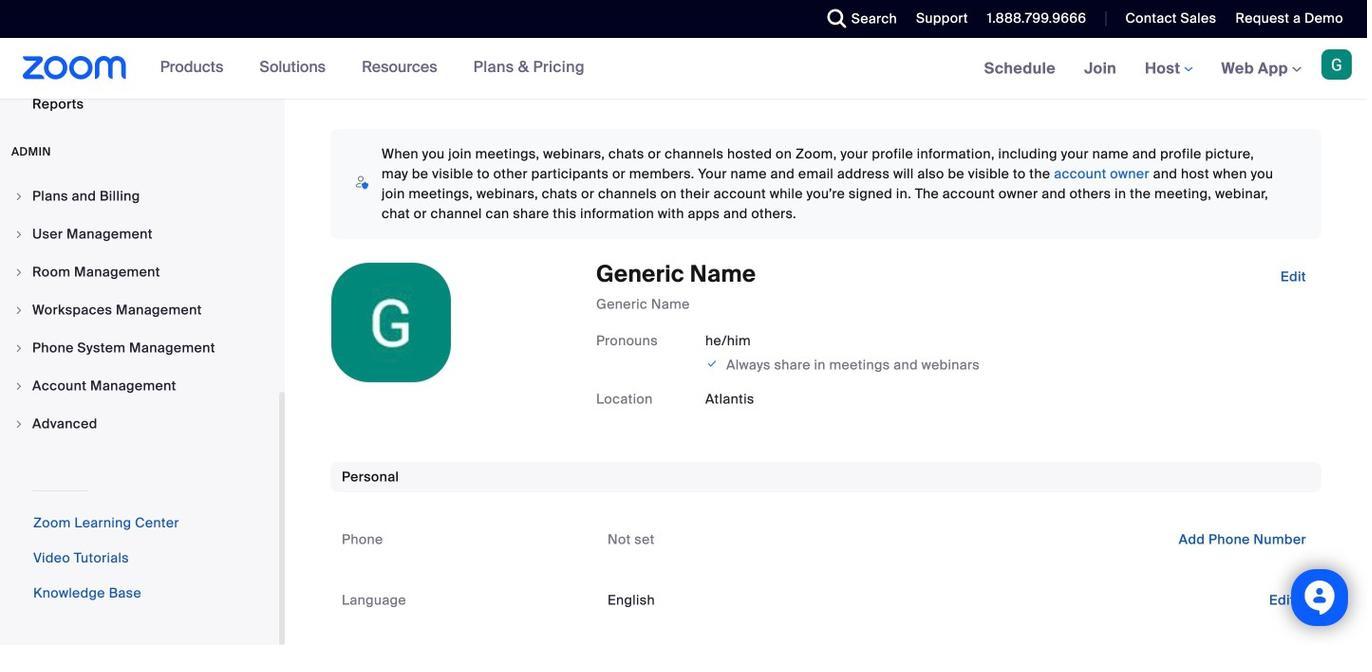 Task type: locate. For each thing, give the bounding box(es) containing it.
1 vertical spatial right image
[[13, 305, 25, 316]]

menu item
[[0, 178, 279, 215], [0, 216, 279, 253], [0, 254, 279, 291], [0, 292, 279, 328], [0, 330, 279, 366], [0, 368, 279, 404], [0, 406, 279, 442]]

1 right image from the top
[[13, 267, 25, 278]]

3 right image from the top
[[13, 343, 25, 354]]

product information navigation
[[146, 38, 599, 99]]

user photo image
[[331, 263, 451, 383]]

checked image
[[705, 354, 719, 373]]

1 right image from the top
[[13, 191, 25, 202]]

0 vertical spatial right image
[[13, 267, 25, 278]]

right image
[[13, 267, 25, 278], [13, 305, 25, 316]]

right image
[[13, 191, 25, 202], [13, 229, 25, 240], [13, 343, 25, 354], [13, 381, 25, 392], [13, 419, 25, 430]]

banner
[[0, 38, 1367, 100]]

7 menu item from the top
[[0, 406, 279, 442]]

2 right image from the top
[[13, 305, 25, 316]]

admin menu menu
[[0, 178, 279, 444]]

2 right image from the top
[[13, 229, 25, 240]]



Task type: describe. For each thing, give the bounding box(es) containing it.
1 menu item from the top
[[0, 178, 279, 215]]

zoom logo image
[[23, 56, 127, 80]]

5 right image from the top
[[13, 419, 25, 430]]

3 menu item from the top
[[0, 254, 279, 291]]

5 menu item from the top
[[0, 330, 279, 366]]

4 menu item from the top
[[0, 292, 279, 328]]

meetings navigation
[[970, 38, 1367, 100]]

2 menu item from the top
[[0, 216, 279, 253]]

4 right image from the top
[[13, 381, 25, 392]]

profile picture image
[[1322, 49, 1352, 80]]

6 menu item from the top
[[0, 368, 279, 404]]



Task type: vqa. For each thing, say whether or not it's contained in the screenshot.
right image for 7th menu item from the top of the THE ADMIN MENU menu
yes



